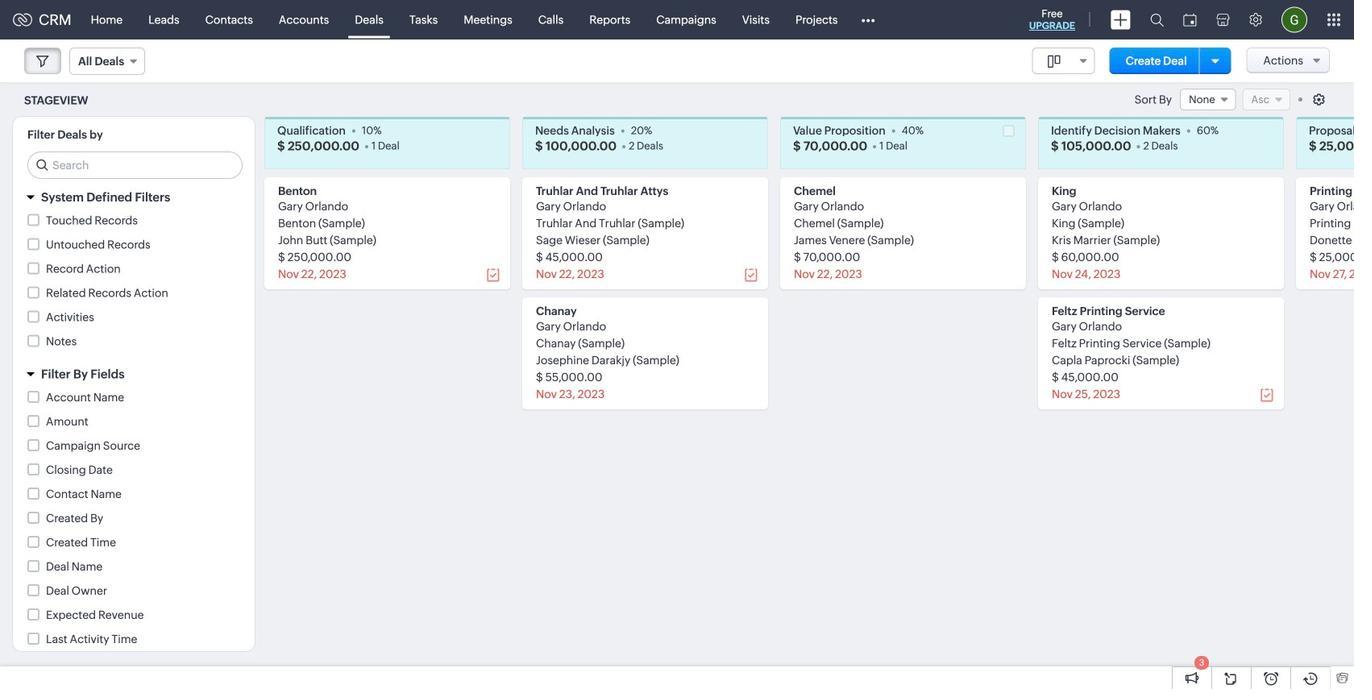 Task type: describe. For each thing, give the bounding box(es) containing it.
Other Modules field
[[851, 7, 885, 33]]

size image
[[1048, 54, 1061, 69]]

calendar image
[[1183, 13, 1197, 26]]

create menu element
[[1101, 0, 1141, 39]]

Search text field
[[28, 152, 242, 178]]

search image
[[1150, 13, 1164, 27]]

logo image
[[13, 13, 32, 26]]



Task type: vqa. For each thing, say whether or not it's contained in the screenshot.
'MIGRATE YOUR EXISTING DATA'
no



Task type: locate. For each thing, give the bounding box(es) containing it.
none field size
[[1032, 48, 1095, 74]]

None field
[[69, 48, 145, 75], [1032, 48, 1095, 74], [1180, 89, 1236, 110], [69, 48, 145, 75], [1180, 89, 1236, 110]]

create menu image
[[1111, 10, 1131, 29]]

profile element
[[1272, 0, 1317, 39]]

profile image
[[1282, 7, 1307, 33]]

search element
[[1141, 0, 1174, 39]]



